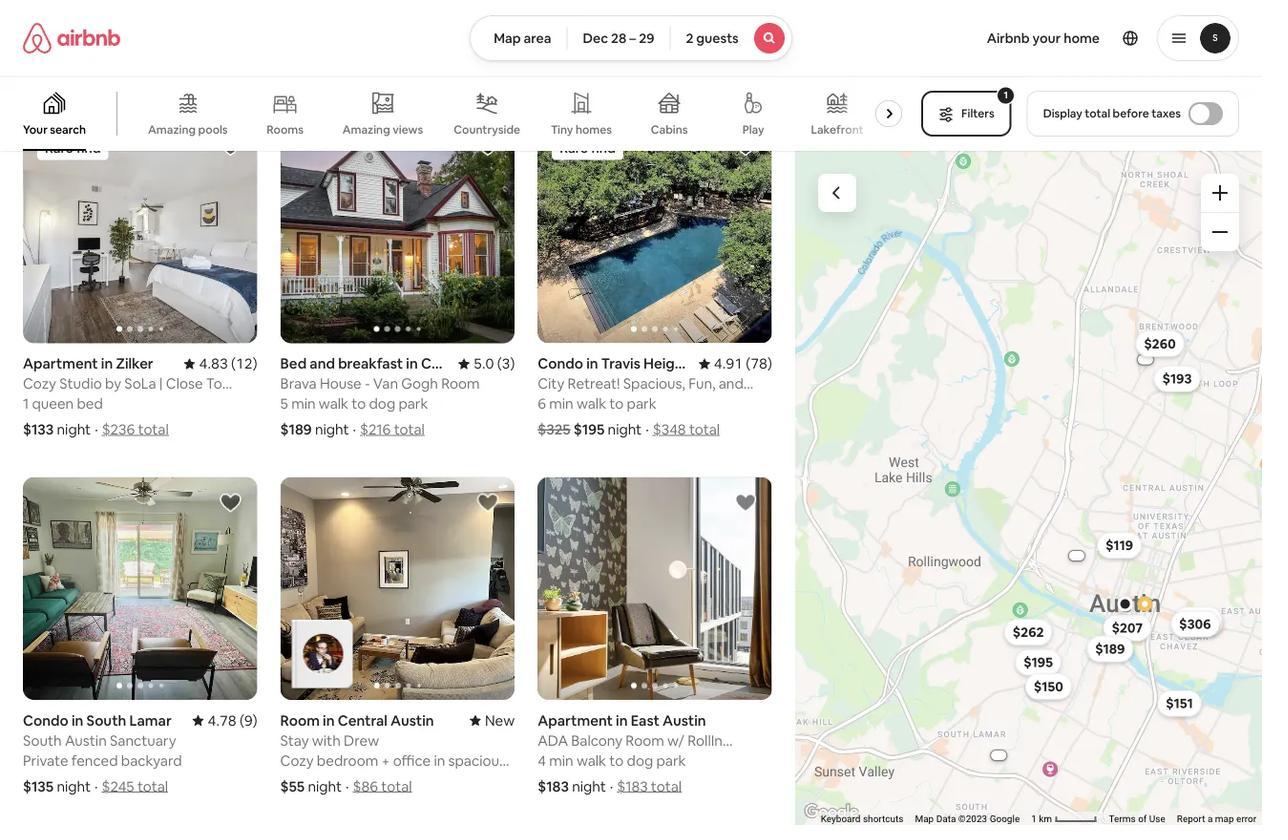 Task type: vqa. For each thing, say whether or not it's contained in the screenshot.
Cabins
yes



Task type: describe. For each thing, give the bounding box(es) containing it.
–
[[630, 30, 636, 47]]

5.0 out of 5 average rating,  11 reviews image
[[450, 0, 515, 17]]

report a map error link
[[1177, 813, 1257, 825]]

total inside condo in south lamar south austin sanctuary private fenced backyard $135 night · $245 total
[[137, 777, 168, 796]]

filters
[[962, 106, 995, 121]]

lamar
[[129, 711, 172, 730]]

4 min walk to dog park $159 night · $159 total
[[538, 38, 686, 83]]

cabins
[[651, 122, 688, 137]]

display
[[1044, 106, 1083, 121]]

new
[[485, 711, 515, 730]]

map area
[[494, 30, 552, 47]]

report
[[1177, 813, 1206, 825]]

$195 night · $331 total
[[280, 64, 424, 83]]

stay
[[280, 731, 309, 750]]

1 km
[[1032, 813, 1055, 825]]

apartment in zilker
[[23, 355, 153, 373]]

$159 total button
[[617, 64, 682, 83]]

total inside button
[[1085, 106, 1111, 121]]

· inside condo in south lamar south austin sanctuary private fenced backyard $135 night · $245 total
[[95, 777, 98, 796]]

apartment for apartment in zilker
[[23, 355, 98, 373]]

pools
[[198, 122, 228, 137]]

lakefront
[[812, 122, 864, 137]]

1 for 1 km
[[1032, 813, 1037, 825]]

drew
[[344, 731, 379, 750]]

2 guests
[[686, 30, 739, 47]]

google
[[990, 813, 1020, 825]]

total inside brava house - van gogh room 5 min walk to dog park $189 night · $216 total
[[394, 421, 425, 439]]

$193
[[1163, 370, 1193, 387]]

home
[[1064, 30, 1100, 47]]

$260
[[1145, 335, 1177, 352]]

new place to stay image
[[470, 711, 515, 730]]

4 for 4 min walk to dog park $159 night · $159 total
[[538, 38, 546, 57]]

6 min walk to park $325 $195 night · $348 total
[[538, 395, 720, 439]]

map
[[1216, 813, 1235, 825]]

1 horizontal spatial $159
[[617, 64, 648, 83]]

park inside brava house - van gogh room 5 min walk to dog park $189 night · $216 total
[[399, 395, 428, 413]]

4 min walk to dog park $183 night · $183 total
[[538, 751, 686, 796]]

shortcuts
[[863, 813, 904, 825]]

to for 4 min walk to dog park $159 night · $159 total
[[610, 38, 624, 57]]

km
[[1039, 813, 1053, 825]]

$189 button
[[1087, 636, 1134, 663]]

$195 inside 6 min walk to park $325 $195 night · $348 total
[[574, 421, 605, 439]]

(9)
[[240, 711, 258, 730]]

2 min walk to park $150 night · $228 total
[[23, 38, 169, 83]]

4.83
[[199, 355, 228, 373]]

total inside 4 min walk to dog park $183 night · $183 total
[[651, 777, 682, 796]]

tiny
[[551, 122, 574, 137]]

$216
[[360, 421, 391, 439]]

group containing amazing views
[[0, 76, 910, 151]]

amazing for amazing views
[[343, 122, 390, 137]]

2 $183 from the left
[[617, 777, 648, 796]]

$262
[[1013, 624, 1044, 641]]

walk inside brava house - van gogh room 5 min walk to dog park $189 night · $216 total
[[319, 395, 349, 413]]

1 horizontal spatial south
[[86, 711, 126, 730]]

to inside brava house - van gogh room 5 min walk to dog park $189 night · $216 total
[[352, 395, 366, 413]]

©2023
[[959, 813, 988, 825]]

night inside 6 min walk to park $325 $195 night · $348 total
[[608, 421, 642, 439]]

$260 button
[[1136, 330, 1185, 357]]

display total before taxes button
[[1028, 91, 1240, 137]]

$183 total button
[[617, 777, 682, 796]]

night inside condo in south lamar south austin sanctuary private fenced backyard $135 night · $245 total
[[57, 777, 91, 796]]

to for 4 min walk to dog park $183 night · $183 total
[[610, 751, 624, 770]]

-
[[365, 375, 370, 393]]

google image
[[800, 801, 863, 825]]

in for central
[[323, 711, 335, 730]]

$119
[[1106, 537, 1134, 554]]

$306 button
[[1171, 611, 1220, 638]]

$228
[[102, 64, 135, 83]]

6
[[538, 395, 546, 413]]

profile element
[[816, 0, 1240, 76]]

$150 inside button
[[1034, 678, 1064, 695]]

$159 inside button
[[1186, 614, 1215, 631]]

· inside 2 min walk to park $150 night · $228 total
[[95, 64, 99, 83]]

keyboard shortcuts button
[[821, 813, 904, 825]]

zilker
[[116, 355, 153, 373]]

4.83 (12)
[[199, 355, 258, 373]]

total inside 6 min walk to park $325 $195 night · $348 total
[[690, 421, 720, 439]]

0 horizontal spatial south
[[23, 731, 62, 750]]

zoom out image
[[1213, 224, 1228, 240]]

amazing pools
[[148, 122, 228, 137]]

to for 2 min walk to park $150 night · $228 total
[[94, 38, 109, 57]]

dec
[[583, 30, 609, 47]]

4.91
[[714, 355, 743, 373]]

filters button
[[922, 91, 1012, 137]]

$150 button
[[1026, 673, 1073, 700]]

walk for 6 min walk to park $325 $195 night · $348 total
[[577, 395, 607, 413]]

terms
[[1109, 813, 1136, 825]]

$348 total button
[[653, 421, 720, 439]]

$331
[[360, 64, 390, 83]]

· inside 4 min walk to dog park $183 night · $183 total
[[610, 777, 614, 796]]

$189 inside brava house - van gogh room 5 min walk to dog park $189 night · $216 total
[[280, 421, 312, 439]]

$189 inside button
[[1096, 641, 1126, 658]]

$207 $262
[[1013, 612, 1214, 641]]

1 for 1
[[1004, 89, 1009, 101]]

5.0
[[474, 355, 494, 373]]

$207 for $207 $262
[[1183, 612, 1214, 629]]

$193 button
[[1154, 365, 1201, 392]]

$195 for $195 night · $331 total
[[280, 64, 312, 83]]

guests
[[697, 30, 739, 47]]

$195 for $195
[[1024, 654, 1054, 671]]

5
[[280, 395, 288, 413]]

rooms
[[267, 122, 304, 137]]

area
[[524, 30, 552, 47]]

· inside brava house - van gogh room 5 min walk to dog park $189 night · $216 total
[[353, 421, 356, 439]]

4.83 out of 5 average rating,  12 reviews image
[[184, 355, 258, 373]]

$150 inside 2 min walk to park $150 night · $228 total
[[23, 64, 54, 83]]

use
[[1150, 813, 1166, 825]]

28
[[611, 30, 627, 47]]

google map
showing 20 stays. including 1 saved stay. region
[[796, 151, 1263, 825]]

countryside
[[454, 122, 521, 137]]

walk for 2 min walk to park $150 night · $228 total
[[62, 38, 91, 57]]

none search field containing map area
[[470, 15, 793, 61]]

your
[[1033, 30, 1062, 47]]

$331 total button
[[360, 64, 424, 83]]

$86
[[353, 777, 378, 796]]

group for room in central austin stay with drew
[[280, 477, 515, 700]]

5.0 (3)
[[474, 355, 515, 373]]

austin for apartment in east austin
[[663, 711, 706, 730]]

night inside brava house - van gogh room 5 min walk to dog park $189 night · $216 total
[[315, 421, 349, 439]]

4 for 4 min walk to dog park $183 night · $183 total
[[538, 751, 546, 770]]

airbnb your home link
[[976, 18, 1112, 58]]

room in central austin stay with drew
[[280, 711, 434, 750]]

airbnb
[[987, 30, 1030, 47]]

2 guests button
[[670, 15, 793, 61]]



Task type: locate. For each thing, give the bounding box(es) containing it.
min down apartment in east austin
[[549, 751, 574, 770]]

data
[[937, 813, 956, 825]]

night left $228
[[57, 64, 91, 83]]

$306
[[1180, 616, 1212, 633]]

fenced
[[71, 751, 118, 770]]

in for zilker
[[101, 355, 113, 373]]

night
[[57, 64, 91, 83], [315, 64, 349, 83], [572, 64, 606, 83], [57, 421, 91, 439], [315, 421, 349, 439], [608, 421, 642, 439], [57, 777, 91, 796], [308, 777, 342, 796], [572, 777, 606, 796]]

$135
[[23, 777, 54, 796]]

1 vertical spatial dog
[[369, 395, 396, 413]]

2 vertical spatial $195
[[1024, 654, 1054, 671]]

of
[[1139, 813, 1147, 825]]

$159 button
[[1177, 610, 1224, 636]]

to down -
[[352, 395, 366, 413]]

group for brava house - van gogh room 5 min walk to dog park $189 night · $216 total
[[280, 121, 515, 344]]

room up stay
[[280, 711, 320, 730]]

austin up the fenced
[[65, 731, 107, 750]]

0 vertical spatial room
[[442, 375, 480, 393]]

south up private
[[23, 731, 62, 750]]

$195 up rooms
[[280, 64, 312, 83]]

· down the dec 28 – 29
[[610, 64, 613, 83]]

· left $228
[[95, 64, 99, 83]]

0 horizontal spatial $189
[[280, 421, 312, 439]]

total inside 1 queen bed $133 night · $236 total
[[138, 421, 169, 439]]

in for east
[[616, 711, 628, 730]]

add to wishlist: apartment in zilker image
[[219, 135, 242, 158]]

$195 up $150 button
[[1024, 654, 1054, 671]]

· left $86
[[346, 777, 349, 796]]

in up with
[[323, 711, 335, 730]]

to inside 4 min walk to dog park $183 night · $183 total
[[610, 751, 624, 770]]

$325
[[538, 421, 571, 439]]

1 down 'airbnb' on the right top of the page
[[1004, 89, 1009, 101]]

night left $183 total button
[[572, 777, 606, 796]]

$262 button
[[1005, 619, 1053, 646]]

dog inside 4 min walk to dog park $159 night · $159 total
[[627, 38, 654, 57]]

$159 down area
[[538, 64, 569, 83]]

map inside button
[[494, 30, 521, 47]]

walk inside 6 min walk to park $325 $195 night · $348 total
[[577, 395, 607, 413]]

$119 button
[[1098, 532, 1143, 559]]

min right 6
[[550, 395, 574, 413]]

group for 6 min walk to park $325 $195 night · $348 total
[[538, 121, 773, 344]]

1 queen bed $133 night · $236 total
[[23, 395, 169, 439]]

2 vertical spatial dog
[[627, 751, 654, 770]]

walk down house
[[319, 395, 349, 413]]

dog inside 4 min walk to dog park $183 night · $183 total
[[627, 751, 654, 770]]

$159 up '$151'
[[1186, 614, 1215, 631]]

0 horizontal spatial austin
[[65, 731, 107, 750]]

to right 6
[[610, 395, 624, 413]]

0 horizontal spatial map
[[494, 30, 521, 47]]

walk for 4 min walk to dog park $159 night · $159 total
[[577, 38, 607, 57]]

0 vertical spatial 1
[[1004, 89, 1009, 101]]

$207 for $207
[[1112, 619, 1143, 637]]

$189 right $195 button
[[1096, 641, 1126, 658]]

29
[[639, 30, 655, 47]]

$195 inside button
[[1024, 654, 1054, 671]]

total inside 2 min walk to park $150 night · $228 total
[[139, 64, 169, 83]]

$207 inside $207 $262
[[1183, 612, 1214, 629]]

$207 button
[[1175, 607, 1223, 633], [1104, 615, 1152, 641]]

1 vertical spatial apartment
[[538, 711, 613, 730]]

$348
[[653, 421, 686, 439]]

4.78
[[208, 711, 237, 730]]

1 horizontal spatial room
[[442, 375, 480, 393]]

1 vertical spatial $195
[[574, 421, 605, 439]]

2 inside 2 min walk to park $150 night · $228 total
[[23, 38, 31, 57]]

to up $228
[[94, 38, 109, 57]]

0 horizontal spatial $183
[[538, 777, 569, 796]]

amazing left pools
[[148, 122, 196, 137]]

walk for 4 min walk to dog park $183 night · $183 total
[[577, 751, 607, 770]]

1 horizontal spatial 1
[[1004, 89, 1009, 101]]

tiny homes
[[551, 122, 612, 137]]

$228 total button
[[102, 64, 169, 83]]

group
[[0, 76, 910, 151], [23, 121, 258, 344], [280, 121, 515, 344], [538, 121, 773, 344], [23, 477, 258, 700], [280, 477, 515, 700], [538, 477, 773, 700]]

1 horizontal spatial $183
[[617, 777, 648, 796]]

group for condo in south lamar south austin sanctuary private fenced backyard $135 night · $245 total
[[23, 477, 258, 700]]

in right condo
[[72, 711, 83, 730]]

walk up 'search' at left top
[[62, 38, 91, 57]]

4 down apartment in east austin
[[538, 751, 546, 770]]

night down the bed
[[57, 421, 91, 439]]

2 horizontal spatial $195
[[1024, 654, 1054, 671]]

0 horizontal spatial amazing
[[148, 122, 196, 137]]

0 horizontal spatial apartment
[[23, 355, 98, 373]]

2 up your
[[23, 38, 31, 57]]

0 horizontal spatial room
[[280, 711, 320, 730]]

0 vertical spatial 4
[[538, 38, 546, 57]]

$207 left $306 button
[[1112, 619, 1143, 637]]

map left area
[[494, 30, 521, 47]]

dog inside brava house - van gogh room 5 min walk to dog park $189 night · $216 total
[[369, 395, 396, 413]]

park up $348
[[627, 395, 657, 413]]

2 4 from the top
[[538, 751, 546, 770]]

0 horizontal spatial $207 button
[[1104, 615, 1152, 641]]

· left '$245'
[[95, 777, 98, 796]]

night left $216
[[315, 421, 349, 439]]

to left "–"
[[610, 38, 624, 57]]

to inside 6 min walk to park $325 $195 night · $348 total
[[610, 395, 624, 413]]

terms of use link
[[1109, 813, 1166, 825]]

1 inside "1 km" button
[[1032, 813, 1037, 825]]

night left '$331'
[[315, 64, 349, 83]]

apartment up 4 min walk to dog park $183 night · $183 total
[[538, 711, 613, 730]]

1 inside 1 queen bed $133 night · $236 total
[[23, 395, 29, 413]]

1 horizontal spatial 2
[[686, 30, 694, 47]]

zoom in image
[[1213, 185, 1228, 201]]

total right $228
[[139, 64, 169, 83]]

apartment
[[23, 355, 98, 373], [538, 711, 613, 730]]

total down backyard
[[137, 777, 168, 796]]

$195 right $325
[[574, 421, 605, 439]]

apartment for apartment in east austin
[[538, 711, 613, 730]]

bed
[[77, 395, 103, 413]]

park
[[112, 38, 141, 57], [657, 38, 686, 57], [399, 395, 428, 413], [627, 395, 657, 413], [657, 751, 686, 770]]

2 horizontal spatial austin
[[663, 711, 706, 730]]

4.91 out of 5 average rating,  78 reviews image
[[699, 355, 773, 373]]

0 horizontal spatial 2
[[23, 38, 31, 57]]

2 inside button
[[686, 30, 694, 47]]

$159 down "–"
[[617, 64, 648, 83]]

1 left 'queen'
[[23, 395, 29, 413]]

0 horizontal spatial 1
[[23, 395, 29, 413]]

· left $183 total button
[[610, 777, 614, 796]]

5.0 out of 5 average rating,  3 reviews image
[[459, 355, 515, 373]]

1 vertical spatial 1
[[23, 395, 29, 413]]

total right $348
[[690, 421, 720, 439]]

night inside 2 min walk to park $150 night · $228 total
[[57, 64, 91, 83]]

park down the gogh
[[399, 395, 428, 413]]

· left $216
[[353, 421, 356, 439]]

dec 28 – 29 button
[[567, 15, 671, 61]]

in for south
[[72, 711, 83, 730]]

2 horizontal spatial 1
[[1032, 813, 1037, 825]]

min for 6 min walk to park $325 $195 night · $348 total
[[550, 395, 574, 413]]

map for map area
[[494, 30, 521, 47]]

min for 4 min walk to dog park $183 night · $183 total
[[549, 751, 574, 770]]

None search field
[[470, 15, 793, 61]]

$55 night · $86 total
[[280, 777, 412, 796]]

1 vertical spatial map
[[915, 813, 934, 825]]

4 inside 4 min walk to dog park $159 night · $159 total
[[538, 38, 546, 57]]

add to wishlist: room in central austin image
[[477, 492, 500, 515]]

$207 inside button
[[1112, 619, 1143, 637]]

sanctuary
[[110, 731, 176, 750]]

map left data on the right bottom of page
[[915, 813, 934, 825]]

4.91 (78)
[[714, 355, 773, 373]]

map
[[494, 30, 521, 47], [915, 813, 934, 825]]

display total before taxes
[[1044, 106, 1182, 121]]

1 for 1 queen bed $133 night · $236 total
[[23, 395, 29, 413]]

night down the fenced
[[57, 777, 91, 796]]

add to wishlist: condo in south lamar image
[[219, 492, 242, 515]]

1 4 from the top
[[538, 38, 546, 57]]

austin for room in central austin stay with drew
[[391, 711, 434, 730]]

$236 total button
[[102, 421, 169, 439]]

keyboard shortcuts
[[821, 813, 904, 825]]

map data ©2023 google
[[915, 813, 1020, 825]]

(3)
[[497, 355, 515, 373]]

$133
[[23, 421, 54, 439]]

dog up $183 total button
[[627, 751, 654, 770]]

0 horizontal spatial $207
[[1112, 619, 1143, 637]]

1 horizontal spatial amazing
[[343, 122, 390, 137]]

min
[[34, 38, 58, 57], [549, 38, 574, 57], [291, 395, 316, 413], [550, 395, 574, 413], [549, 751, 574, 770]]

· inside 1 queen bed $133 night · $236 total
[[95, 421, 98, 439]]

gogh
[[401, 375, 438, 393]]

park up $228
[[112, 38, 141, 57]]

in inside condo in south lamar south austin sanctuary private fenced backyard $135 night · $245 total
[[72, 711, 83, 730]]

$207
[[1183, 612, 1214, 629], [1112, 619, 1143, 637]]

total right $86
[[381, 777, 412, 796]]

min inside brava house - van gogh room 5 min walk to dog park $189 night · $216 total
[[291, 395, 316, 413]]

0 vertical spatial apartment
[[23, 355, 98, 373]]

2 horizontal spatial $159
[[1186, 614, 1215, 631]]

walk down apartment in east austin
[[577, 751, 607, 770]]

park right 29
[[657, 38, 686, 57]]

2 left guests
[[686, 30, 694, 47]]

backyard
[[121, 751, 182, 770]]

4.78 out of 5 average rating,  9 reviews image
[[192, 711, 258, 730]]

in inside the room in central austin stay with drew
[[323, 711, 335, 730]]

brava
[[280, 375, 317, 393]]

austin inside the room in central austin stay with drew
[[391, 711, 434, 730]]

apartment in east austin
[[538, 711, 706, 730]]

dog
[[627, 38, 654, 57], [369, 395, 396, 413], [627, 751, 654, 770]]

·
[[95, 64, 99, 83], [352, 64, 356, 83], [610, 64, 613, 83], [95, 421, 98, 439], [353, 421, 356, 439], [646, 421, 649, 439], [95, 777, 98, 796], [346, 777, 349, 796], [610, 777, 614, 796]]

night left $348
[[608, 421, 642, 439]]

0 vertical spatial map
[[494, 30, 521, 47]]

$260 $306
[[1145, 335, 1212, 633]]

dog down the van
[[369, 395, 396, 413]]

to inside 2 min walk to park $150 night · $228 total
[[94, 38, 109, 57]]

min for 2 min walk to park $150 night · $228 total
[[34, 38, 58, 57]]

· left '$331'
[[352, 64, 356, 83]]

map for map data ©2023 google
[[915, 813, 934, 825]]

night down 'dec'
[[572, 64, 606, 83]]

add to wishlist: bed and breakfast in central austin image
[[477, 135, 500, 158]]

a
[[1208, 813, 1213, 825]]

amazing for amazing pools
[[148, 122, 196, 137]]

1 horizontal spatial $195
[[574, 421, 605, 439]]

min inside 4 min walk to dog park $159 night · $159 total
[[549, 38, 574, 57]]

2 vertical spatial 1
[[1032, 813, 1037, 825]]

terms of use
[[1109, 813, 1166, 825]]

min for 4 min walk to dog park $159 night · $159 total
[[549, 38, 574, 57]]

4 inside 4 min walk to dog park $183 night · $183 total
[[538, 751, 546, 770]]

2 for 2 min walk to park $150 night · $228 total
[[23, 38, 31, 57]]

night right the $55
[[308, 777, 342, 796]]

$207 button up $151 button at the right bottom of the page
[[1175, 607, 1223, 633]]

1 km button
[[1026, 812, 1104, 825]]

1 vertical spatial $189
[[1096, 641, 1126, 658]]

0 vertical spatial $195
[[280, 64, 312, 83]]

austin inside condo in south lamar south austin sanctuary private fenced backyard $135 night · $245 total
[[65, 731, 107, 750]]

$150 up your
[[23, 64, 54, 83]]

total down 29
[[651, 64, 682, 83]]

park inside 4 min walk to dog park $159 night · $159 total
[[657, 38, 686, 57]]

$55
[[280, 777, 305, 796]]

· left $236
[[95, 421, 98, 439]]

1 vertical spatial $150
[[1034, 678, 1064, 695]]

to for 6 min walk to park $325 $195 night · $348 total
[[610, 395, 624, 413]]

taxes
[[1152, 106, 1182, 121]]

$245
[[102, 777, 134, 796]]

views
[[393, 122, 423, 137]]

0 vertical spatial south
[[86, 711, 126, 730]]

night inside 4 min walk to dog park $159 night · $159 total
[[572, 64, 606, 83]]

walk left 28
[[577, 38, 607, 57]]

amazing left views
[[343, 122, 390, 137]]

· left $348
[[646, 421, 649, 439]]

1 left km
[[1032, 813, 1037, 825]]

room
[[442, 375, 480, 393], [280, 711, 320, 730]]

house
[[320, 375, 362, 393]]

$195 button
[[1016, 649, 1062, 676]]

min inside 2 min walk to park $150 night · $228 total
[[34, 38, 58, 57]]

homes
[[576, 122, 612, 137]]

austin right east
[[663, 711, 706, 730]]

south
[[86, 711, 126, 730], [23, 731, 62, 750]]

park inside 6 min walk to park $325 $195 night · $348 total
[[627, 395, 657, 413]]

total down east
[[651, 777, 682, 796]]

0 vertical spatial $189
[[280, 421, 312, 439]]

1 vertical spatial 4
[[538, 751, 546, 770]]

park inside 2 min walk to park $150 night · $228 total
[[112, 38, 141, 57]]

night inside 1 queen bed $133 night · $236 total
[[57, 421, 91, 439]]

$207 up $151 button at the right bottom of the page
[[1183, 612, 1214, 629]]

keyboard
[[821, 813, 861, 825]]

dog right 28
[[627, 38, 654, 57]]

van
[[373, 375, 398, 393]]

total right '$331'
[[393, 64, 424, 83]]

total
[[139, 64, 169, 83], [393, 64, 424, 83], [651, 64, 682, 83], [1085, 106, 1111, 121], [138, 421, 169, 439], [394, 421, 425, 439], [690, 421, 720, 439], [137, 777, 168, 796], [381, 777, 412, 796], [651, 777, 682, 796]]

1 horizontal spatial apartment
[[538, 711, 613, 730]]

min right 5
[[291, 395, 316, 413]]

condo in south lamar south austin sanctuary private fenced backyard $135 night · $245 total
[[23, 711, 182, 796]]

apartment up 'queen'
[[23, 355, 98, 373]]

total right $236
[[138, 421, 169, 439]]

1 horizontal spatial map
[[915, 813, 934, 825]]

total inside 4 min walk to dog park $159 night · $159 total
[[651, 64, 682, 83]]

dog for 4 min walk to dog park $183 night · $183 total
[[627, 751, 654, 770]]

$189
[[280, 421, 312, 439], [1096, 641, 1126, 658]]

walk inside 4 min walk to dog park $183 night · $183 total
[[577, 751, 607, 770]]

in left east
[[616, 711, 628, 730]]

1 horizontal spatial $150
[[1034, 678, 1064, 695]]

park up $183 total button
[[657, 751, 686, 770]]

room inside the room in central austin stay with drew
[[280, 711, 320, 730]]

walk inside 4 min walk to dog park $159 night · $159 total
[[577, 38, 607, 57]]

total right $216
[[394, 421, 425, 439]]

park inside 4 min walk to dog park $183 night · $183 total
[[657, 751, 686, 770]]

$150 down $195 button
[[1034, 678, 1064, 695]]

0 horizontal spatial $159
[[538, 64, 569, 83]]

before
[[1113, 106, 1150, 121]]

· inside 6 min walk to park $325 $195 night · $348 total
[[646, 421, 649, 439]]

south up sanctuary
[[86, 711, 126, 730]]

add to wishlist: apartment in east austin image
[[734, 492, 757, 515]]

1 horizontal spatial $189
[[1096, 641, 1126, 658]]

your
[[23, 122, 48, 137]]

play
[[743, 122, 765, 137]]

private
[[23, 751, 68, 770]]

1 horizontal spatial $207
[[1183, 612, 1214, 629]]

0 vertical spatial $150
[[23, 64, 54, 83]]

austin right central
[[391, 711, 434, 730]]

4 left 'dec'
[[538, 38, 546, 57]]

amazing views
[[343, 122, 423, 137]]

2
[[686, 30, 694, 47], [23, 38, 31, 57]]

dog for 4 min walk to dog park $159 night · $159 total
[[627, 38, 654, 57]]

walk right 6
[[577, 395, 607, 413]]

$216 total button
[[360, 421, 425, 439]]

map area button
[[470, 15, 568, 61]]

total left before
[[1085, 106, 1111, 121]]

condo
[[23, 711, 68, 730]]

min inside 4 min walk to dog park $183 night · $183 total
[[549, 751, 574, 770]]

in left zilker
[[101, 355, 113, 373]]

1 $183 from the left
[[538, 777, 569, 796]]

$159
[[538, 64, 569, 83], [617, 64, 648, 83], [1186, 614, 1215, 631]]

room inside brava house - van gogh room 5 min walk to dog park $189 night · $216 total
[[442, 375, 480, 393]]

min inside 6 min walk to park $325 $195 night · $348 total
[[550, 395, 574, 413]]

1 horizontal spatial austin
[[391, 711, 434, 730]]

to inside 4 min walk to dog park $159 night · $159 total
[[610, 38, 624, 57]]

add to wishlist: condo in travis heights image
[[734, 135, 757, 158]]

$207 button left $306 button
[[1104, 615, 1152, 641]]

min left 'dec'
[[549, 38, 574, 57]]

2 for 2 guests
[[686, 30, 694, 47]]

1 horizontal spatial $207 button
[[1175, 607, 1223, 633]]

room down 5.0
[[442, 375, 480, 393]]

0 horizontal spatial $195
[[280, 64, 312, 83]]

1 vertical spatial room
[[280, 711, 320, 730]]

group for 1 queen bed $133 night · $236 total
[[23, 121, 258, 344]]

$189 down 5
[[280, 421, 312, 439]]

0 vertical spatial dog
[[627, 38, 654, 57]]

0 horizontal spatial $150
[[23, 64, 54, 83]]

night inside 4 min walk to dog park $183 night · $183 total
[[572, 777, 606, 796]]

1 vertical spatial south
[[23, 731, 62, 750]]

walk inside 2 min walk to park $150 night · $228 total
[[62, 38, 91, 57]]

· inside 4 min walk to dog park $159 night · $159 total
[[610, 64, 613, 83]]

to down apartment in east austin
[[610, 751, 624, 770]]

min up your search on the left of page
[[34, 38, 58, 57]]



